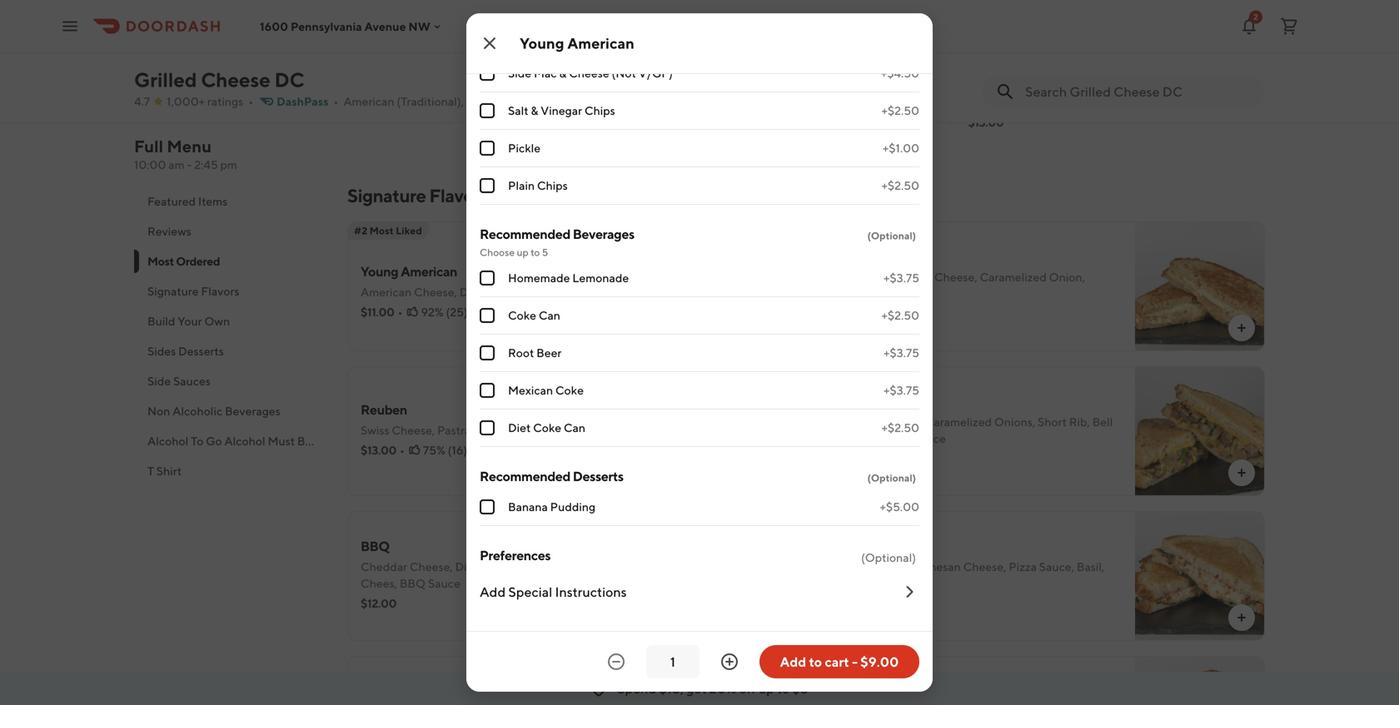 Task type: locate. For each thing, give the bounding box(es) containing it.
recommended beverages choose up to 5
[[480, 226, 634, 258]]

swiss right (not
[[658, 79, 686, 92]]

coke right the diet
[[533, 421, 561, 435]]

0 vertical spatial gcdc
[[1017, 95, 1053, 109]]

0 horizontal spatial and
[[634, 560, 654, 574]]

food
[[450, 434, 478, 448]]

1 horizontal spatial mustard
[[845, 79, 889, 92]]

1 vertical spatial flavors
[[201, 284, 239, 298]]

chips
[[584, 104, 615, 117], [537, 179, 568, 192]]

+$2.50 down aoili
[[882, 309, 919, 322]]

add for add special instructions
[[480, 584, 506, 600]]

side up non
[[147, 374, 171, 388]]

homemade
[[508, 271, 570, 285]]

go
[[206, 434, 222, 448]]

0 vertical spatial peppers,
[[968, 95, 1015, 109]]

to up homemade
[[531, 247, 540, 258]]

1 horizontal spatial -
[[852, 654, 858, 670]]

1 vertical spatial add item to cart image
[[1235, 611, 1248, 625]]

0 horizontal spatial alcohol
[[147, 434, 188, 448]]

add item to cart image left 2
[[1235, 19, 1248, 32]]

1 vertical spatial $13.00
[[361, 443, 396, 457]]

signature flavors up liked
[[347, 185, 488, 207]]

1 vertical spatial short
[[1038, 415, 1067, 429]]

sauces
[[173, 374, 211, 388]]

side right beer.
[[508, 66, 531, 80]]

gcdc inside american cheese, caramelized onions, short rib, bell peppers, gcdc sauce $13.00
[[1017, 95, 1053, 109]]

1 vertical spatial desserts
[[573, 468, 624, 484]]

recommended inside recommended beverages choose up to 5
[[480, 226, 570, 242]]

1 horizontal spatial bell
[[1234, 79, 1255, 92]]

1 recommended from the top
[[480, 226, 570, 242]]

1 choose from the top
[[480, 4, 515, 16]]

signature down most ordered
[[147, 284, 199, 298]]

young inside the young american american cheese, diced tomato, bacon
[[361, 264, 398, 279]]

alcohol
[[147, 434, 188, 448], [224, 434, 265, 448]]

can up beer
[[539, 309, 560, 322]]

&
[[559, 66, 567, 80], [531, 104, 538, 117]]

add up $5 at right bottom
[[780, 654, 806, 670]]

cheesesteak
[[826, 394, 902, 409]]

2 +$2.50 from the top
[[882, 179, 919, 192]]

1 +$3.75 from the top
[[884, 271, 919, 285]]

mexican
[[508, 384, 553, 397]]

0 horizontal spatial -
[[187, 158, 192, 172]]

mustard down mexican coke
[[548, 423, 592, 437]]

most right "#2"
[[370, 225, 394, 237]]

diced left "jalapeno,"
[[455, 560, 487, 574]]

2 choose from the top
[[480, 247, 515, 258]]

1 vertical spatial coke
[[555, 384, 584, 397]]

signature inside button
[[147, 284, 199, 298]]

to left cart
[[809, 654, 822, 670]]

bbq down cheddar
[[400, 577, 426, 590]]

add item to cart image up bacon jalapeno popper image
[[1235, 611, 1248, 625]]

am
[[168, 158, 185, 172]]

nw
[[408, 19, 430, 33]]

1 horizontal spatial &
[[559, 66, 567, 80]]

0 vertical spatial pizza
[[826, 538, 857, 554]]

choose
[[480, 4, 515, 16], [480, 247, 515, 258]]

0 vertical spatial recommended
[[480, 226, 570, 242]]

0 vertical spatial bell
[[1234, 79, 1255, 92]]

swiss up french
[[826, 270, 855, 284]]

1 horizontal spatial reuben
[[658, 57, 704, 73]]

side for side sauces
[[147, 374, 171, 388]]

pizza up mozzarella
[[826, 538, 857, 554]]

1,000+ ratings •
[[167, 95, 253, 108]]

0 items, open order cart image
[[1279, 16, 1299, 36]]

recommended up homemade
[[480, 226, 570, 242]]

- right cart
[[852, 654, 858, 670]]

1 horizontal spatial side
[[508, 66, 531, 80]]

desserts inside group
[[573, 468, 624, 484]]

shirt
[[156, 464, 182, 478]]

cheese inside group
[[569, 66, 609, 80]]

peppers,
[[968, 95, 1015, 109], [826, 432, 873, 446]]

+$5.00
[[880, 500, 919, 514]]

- right am
[[187, 158, 192, 172]]

0 vertical spatial rib,
[[1211, 79, 1232, 92]]

1 vertical spatial up
[[517, 247, 529, 258]]

1 vertical spatial pastrami,
[[437, 423, 486, 437]]

(25)
[[446, 305, 468, 319]]

young american image
[[670, 222, 799, 351]]

1 horizontal spatial desserts
[[573, 468, 624, 484]]

2
[[1253, 12, 1258, 22]]

5 inside recommended beverages choose up to 5
[[542, 247, 548, 258]]

1 horizontal spatial and
[[857, 270, 877, 284]]

diced
[[459, 285, 491, 299], [455, 560, 487, 574]]

sides desserts button
[[134, 336, 327, 366]]

side
[[508, 66, 531, 80], [147, 374, 171, 388]]

3 +$2.50 from the top
[[882, 309, 919, 322]]

up up homemade
[[517, 247, 529, 258]]

0 vertical spatial caramelized
[[1067, 79, 1134, 92]]

alcohol left to
[[147, 434, 188, 448]]

american cheese, caramelized onions, short rib, bell peppers, gcdc sauce $13.00
[[968, 79, 1255, 129]]

signature
[[347, 185, 426, 207], [147, 284, 199, 298]]

0 vertical spatial short
[[1180, 79, 1209, 92]]

build your own
[[147, 314, 230, 328]]

5 up tomato soup cup
[[542, 4, 548, 16]]

can down mexican coke
[[564, 421, 585, 435]]

0.2
[[548, 95, 565, 108]]

signature flavors inside signature flavors button
[[147, 284, 239, 298]]

tomato soup cup
[[508, 29, 603, 42]]

signature up the #2 most liked
[[347, 185, 426, 207]]

chees,
[[361, 577, 397, 590]]

0 vertical spatial sauce
[[1055, 95, 1088, 109]]

• left $3.75
[[334, 95, 338, 108]]

side for side mac & cheese (not v/gf)
[[508, 66, 531, 80]]

chips right mi
[[584, 104, 615, 117]]

non alcoholic beverages button
[[134, 396, 327, 426]]

aoili
[[901, 287, 926, 301]]

group
[[480, 0, 919, 205]]

banana pudding
[[508, 500, 596, 514]]

0 vertical spatial can
[[539, 309, 560, 322]]

0 horizontal spatial sauekraut,
[[489, 423, 546, 437]]

t shirt button
[[134, 456, 327, 486]]

0 horizontal spatial short
[[1038, 415, 1067, 429]]

choose inside recommended beverages choose up to 5
[[480, 247, 515, 258]]

up
[[517, 4, 529, 16], [517, 247, 529, 258], [759, 681, 774, 697]]

#2
[[354, 225, 367, 237]]

bacon down add to cart - $9.00
[[826, 683, 863, 699]]

pizza left "sauce,"
[[1009, 560, 1037, 574]]

desserts up sauces
[[178, 344, 224, 358]]

-
[[187, 158, 192, 172], [852, 654, 858, 670]]

0 horizontal spatial onions,
[[994, 415, 1035, 429]]

and up oregano
[[886, 560, 906, 574]]

flavors up own
[[201, 284, 239, 298]]

beer.
[[474, 79, 501, 92]]

dc
[[274, 68, 304, 92]]

1 horizontal spatial add
[[780, 654, 806, 670]]

close young american image
[[480, 33, 500, 53]]

$13.00 •
[[361, 443, 405, 457]]

0 horizontal spatial signature flavors
[[147, 284, 239, 298]]

+$3.75
[[884, 271, 919, 285], [884, 346, 919, 360], [884, 384, 919, 397]]

and right pork,
[[634, 560, 654, 574]]

(optional) inside "recommended beverages" group
[[867, 230, 916, 242]]

pennsylvania
[[291, 19, 362, 33]]

2 horizontal spatial sauce
[[1055, 95, 1088, 109]]

bbq
[[361, 538, 390, 554], [400, 577, 426, 590]]

0 vertical spatial +$3.75
[[884, 271, 919, 285]]

+$2.50 down the cheesesteak at the bottom right of page
[[882, 421, 919, 435]]

1 vertical spatial -
[[852, 654, 858, 670]]

1 horizontal spatial most
[[370, 225, 394, 237]]

0 vertical spatial bacon
[[538, 285, 572, 299]]

0 vertical spatial up
[[517, 4, 529, 16]]

0 vertical spatial reuben
[[658, 57, 704, 73]]

reuben up w on the bottom of page
[[361, 402, 407, 418]]

• right a
[[400, 443, 405, 457]]

young up the $11.00
[[361, 264, 398, 279]]

onions, inside cheesesteak american cheese, caramelized onions, short rib, bell peppers, gcdc sauce
[[994, 415, 1035, 429]]

reuben swiss cheese, pastrami, sauekraut, mustard
[[658, 57, 889, 92], [361, 402, 592, 437]]

young for young american american cheese, diced tomato, bacon
[[361, 264, 398, 279]]

(optional) up onion
[[867, 230, 916, 242]]

increase quantity by 1 image
[[720, 652, 740, 672]]

swiss
[[658, 79, 686, 92], [826, 270, 855, 284], [361, 423, 389, 437]]

young inside dialog
[[520, 34, 564, 52]]

preferences
[[480, 548, 551, 563]]

get
[[686, 681, 707, 697]]

signature flavors up 'your'
[[147, 284, 239, 298]]

up up tomato
[[517, 4, 529, 16]]

sides
[[147, 344, 176, 358]]

swiss inside swiss and parmesan cheese, caramelized onion, french onion aoili
[[826, 270, 855, 284]]

0 vertical spatial 5
[[542, 4, 548, 16]]

pizza melt image
[[1135, 511, 1265, 641]]

mac up '0.2'
[[534, 66, 557, 80]]

$15,
[[659, 681, 684, 697]]

reuben image
[[670, 366, 799, 496]]

& up '0.2'
[[559, 66, 567, 80]]

4 +$2.50 from the top
[[882, 421, 919, 435]]

cheese
[[569, 66, 609, 80], [201, 68, 270, 92]]

2 horizontal spatial swiss
[[826, 270, 855, 284]]

2 horizontal spatial root
[[508, 346, 534, 360]]

v/gf)
[[638, 66, 673, 80]]

sauekraut,
[[786, 79, 843, 92], [489, 423, 546, 437]]

& right salt
[[531, 104, 538, 117]]

choose up the young american american cheese, diced tomato, bacon
[[480, 247, 515, 258]]

1 vertical spatial sauekraut,
[[489, 423, 546, 437]]

caramelized inside swiss and parmesan cheese, caramelized onion, french onion aoili
[[980, 270, 1047, 284]]

1 vertical spatial +$3.75
[[884, 346, 919, 360]]

1 vertical spatial swiss
[[826, 270, 855, 284]]

choose up close young american icon
[[480, 4, 515, 16]]

1 horizontal spatial reuben swiss cheese, pastrami, sauekraut, mustard
[[658, 57, 889, 92]]

maine
[[347, 79, 380, 92]]

• for $11.00 •
[[398, 305, 403, 319]]

purchased
[[314, 434, 371, 448]]

onion
[[866, 287, 899, 301]]

young for young american
[[520, 34, 564, 52]]

2 horizontal spatial and
[[886, 560, 906, 574]]

add down "jalapeno,"
[[480, 584, 506, 600]]

(optional) up oregano
[[861, 551, 916, 565]]

coke down tomato, on the top left of the page
[[508, 309, 536, 322]]

(optional) inside recommended desserts group
[[867, 472, 916, 484]]

coke right mexican at left
[[555, 384, 584, 397]]

0 horizontal spatial rib,
[[1069, 415, 1090, 429]]

+$2.50 for plain chips
[[882, 179, 919, 192]]

american inside cheesesteak american cheese, caramelized onions, short rib, bell peppers, gcdc sauce
[[826, 415, 877, 429]]

recommended for recommended desserts
[[480, 468, 570, 484]]

0 vertical spatial add item to cart image
[[1235, 19, 1248, 32]]

1 +$2.50 from the top
[[882, 104, 919, 117]]

2 recommended from the top
[[480, 468, 570, 484]]

0 vertical spatial mac
[[534, 66, 557, 80]]

swiss up the "$13.00 •"
[[361, 423, 389, 437]]

to up tomato
[[531, 4, 540, 16]]

0 horizontal spatial beverages
[[225, 404, 280, 418]]

desserts up pudding
[[573, 468, 624, 484]]

to inside button
[[809, 654, 822, 670]]

parmesan up aoili
[[880, 270, 932, 284]]

1 vertical spatial gcdc
[[875, 432, 911, 446]]

(traditional),
[[397, 95, 464, 108]]

0 horizontal spatial peppers,
[[826, 432, 873, 446]]

coke
[[508, 309, 536, 322], [555, 384, 584, 397], [533, 421, 561, 435]]

recommended
[[480, 226, 570, 242], [480, 468, 570, 484]]

root left beer
[[508, 346, 534, 360]]

2 vertical spatial coke
[[533, 421, 561, 435]]

0 horizontal spatial sauce
[[428, 577, 460, 590]]

0 vertical spatial choose
[[480, 4, 515, 16]]

root inside "recommended beverages" group
[[508, 346, 534, 360]]

free
[[554, 79, 578, 92]]

0 vertical spatial chips
[[584, 104, 615, 117]]

american inside american cheese, caramelized onions, short rib, bell peppers, gcdc sauce $13.00
[[968, 79, 1019, 92]]

onions, inside american cheese, caramelized onions, short rib, bell peppers, gcdc sauce $13.00
[[1136, 79, 1177, 92]]

gcdc
[[1017, 95, 1053, 109], [875, 432, 911, 446]]

mac right pork,
[[609, 560, 632, 574]]

(optional)
[[867, 230, 916, 242], [867, 472, 916, 484], [861, 551, 916, 565]]

alcohol to go alcohol must be purchased w a prepared food item button
[[134, 426, 504, 456]]

+$2.50 down +$4.50
[[882, 104, 919, 117]]

1600 pennsylvania avenue nw button
[[260, 19, 444, 33]]

most down reviews
[[147, 254, 174, 268]]

0 vertical spatial parmesan
[[880, 270, 932, 284]]

to
[[531, 4, 540, 16], [531, 247, 540, 258], [809, 654, 822, 670], [777, 681, 790, 697]]

coke for mexican coke
[[555, 384, 584, 397]]

onion,
[[1049, 270, 1085, 284]]

(optional) up +$5.00
[[867, 472, 916, 484]]

2 vertical spatial up
[[759, 681, 774, 697]]

0 horizontal spatial chips
[[537, 179, 568, 192]]

bacon down homemade lemonade
[[538, 285, 572, 299]]

0 vertical spatial signature flavors
[[347, 185, 488, 207]]

root
[[383, 79, 409, 92], [446, 79, 472, 92], [508, 346, 534, 360]]

1 vertical spatial signature flavors
[[147, 284, 239, 298]]

1 horizontal spatial young
[[520, 34, 564, 52]]

bell inside american cheese, caramelized onions, short rib, bell peppers, gcdc sauce $13.00
[[1234, 79, 1255, 92]]

reuben right (not
[[658, 57, 704, 73]]

add item to cart image for american cheese, caramelized onions, short rib, bell peppers, gcdc sauce
[[1235, 466, 1248, 480]]

side inside group
[[508, 66, 531, 80]]

mac
[[534, 66, 557, 80], [609, 560, 632, 574]]

1 vertical spatial add
[[780, 654, 806, 670]]

1 vertical spatial onions,
[[994, 415, 1035, 429]]

root left brand
[[383, 79, 409, 92]]

1 vertical spatial choose
[[480, 247, 515, 258]]

cheese up mi
[[569, 66, 609, 80]]

parmesan down +$5.00
[[909, 560, 961, 574]]

1 vertical spatial chips
[[537, 179, 568, 192]]

reuben
[[658, 57, 704, 73], [361, 402, 407, 418]]

french onion image
[[1135, 222, 1265, 351]]

items
[[198, 194, 228, 208]]

2 alcohol from the left
[[224, 434, 265, 448]]

beverages down side sauces button
[[225, 404, 280, 418]]

mustard up the +$1.00
[[845, 79, 889, 92]]

add for add to cart - $9.00
[[780, 654, 806, 670]]

1 vertical spatial rib,
[[1069, 415, 1090, 429]]

add item to cart image
[[1235, 19, 1248, 32], [1235, 611, 1248, 625]]

0 horizontal spatial add
[[480, 584, 506, 600]]

young down choose up to 5
[[520, 34, 564, 52]]

side sauces button
[[134, 366, 327, 396]]

recommended up banana
[[480, 468, 570, 484]]

1 vertical spatial (optional)
[[867, 472, 916, 484]]

cheese, inside bbq cheddar cheese, diced jalapeno, pulled pork, mac and chees, bbq sauce $12.00
[[410, 560, 453, 574]]

5 up homemade
[[542, 247, 548, 258]]

bbq up cheddar
[[361, 538, 390, 554]]

chips right plain
[[537, 179, 568, 192]]

alcohol right go
[[224, 434, 265, 448]]

0 vertical spatial $13.00
[[968, 115, 1004, 129]]

• right the $11.00
[[398, 305, 403, 319]]

1 vertical spatial young
[[361, 264, 398, 279]]

up right off
[[759, 681, 774, 697]]

1 5 from the top
[[542, 4, 548, 16]]

flavors left plain
[[429, 185, 488, 207]]

2 +$3.75 from the top
[[884, 346, 919, 360]]

beverages up lemonade
[[573, 226, 634, 242]]

side sauces
[[147, 374, 211, 388]]

diced up (25) on the left top of page
[[459, 285, 491, 299]]

0 vertical spatial signature
[[347, 185, 426, 207]]

0 horizontal spatial root
[[383, 79, 409, 92]]

cheese up ratings
[[201, 68, 270, 92]]

and up onion
[[857, 270, 877, 284]]

- inside full menu 10:00 am - 2:45 pm
[[187, 158, 192, 172]]

0 vertical spatial coke
[[508, 309, 536, 322]]

None checkbox
[[480, 66, 495, 81], [480, 103, 495, 118], [480, 271, 495, 286], [480, 308, 495, 323], [480, 346, 495, 361], [480, 500, 495, 515], [480, 66, 495, 81], [480, 103, 495, 118], [480, 271, 495, 286], [480, 308, 495, 323], [480, 346, 495, 361], [480, 500, 495, 515]]

add item to cart image
[[925, 19, 938, 32], [770, 321, 783, 335], [1235, 321, 1248, 335], [1235, 466, 1248, 480]]

5 inside group
[[542, 4, 548, 16]]

0 horizontal spatial mustard
[[548, 423, 592, 437]]

0 horizontal spatial mac
[[534, 66, 557, 80]]

•
[[248, 95, 253, 108], [334, 95, 338, 108], [536, 95, 541, 108], [398, 305, 403, 319], [400, 443, 405, 457]]

1 vertical spatial recommended
[[480, 468, 570, 484]]

None checkbox
[[480, 28, 495, 43], [480, 141, 495, 156], [480, 178, 495, 193], [480, 383, 495, 398], [480, 421, 495, 436], [480, 28, 495, 43], [480, 141, 495, 156], [480, 178, 495, 193], [480, 383, 495, 398], [480, 421, 495, 436]]

most
[[370, 225, 394, 237], [147, 254, 174, 268]]

3 +$3.75 from the top
[[884, 384, 919, 397]]

5
[[542, 4, 548, 16], [542, 247, 548, 258]]

1 horizontal spatial gcdc
[[1017, 95, 1053, 109]]

side inside button
[[147, 374, 171, 388]]

sauce inside cheesesteak american cheese, caramelized onions, short rib, bell peppers, gcdc sauce
[[913, 432, 946, 446]]

0 horizontal spatial bbq
[[361, 538, 390, 554]]

1 vertical spatial signature
[[147, 284, 199, 298]]

desserts inside button
[[178, 344, 224, 358]]

onions,
[[1136, 79, 1177, 92], [994, 415, 1035, 429]]

diet
[[508, 421, 531, 435]]

american (traditional), sandwiches • 0.2 mi
[[343, 95, 580, 108]]

young american american cheese, diced tomato, bacon
[[361, 264, 572, 299]]

mac inside group
[[534, 66, 557, 80]]

parmesan inside swiss and parmesan cheese, caramelized onion, french onion aoili
[[880, 270, 932, 284]]

1 horizontal spatial bacon
[[826, 683, 863, 699]]

0 horizontal spatial signature
[[147, 284, 199, 298]]

0 vertical spatial sauekraut,
[[786, 79, 843, 92]]

2 5 from the top
[[542, 247, 548, 258]]

root up american (traditional), sandwiches • 0.2 mi
[[446, 79, 472, 92]]

0 horizontal spatial reuben
[[361, 402, 407, 418]]

0 vertical spatial swiss
[[658, 79, 686, 92]]

young american dialog
[[466, 0, 933, 692]]

non
[[147, 404, 170, 418]]

grilled cheese dc
[[134, 68, 304, 92]]

+$2.50 down the +$1.00
[[882, 179, 919, 192]]

0 horizontal spatial cheese
[[201, 68, 270, 92]]

avenue
[[364, 19, 406, 33]]



Task type: vqa. For each thing, say whether or not it's contained in the screenshot.
THE LOS ANGELES
no



Task type: describe. For each thing, give the bounding box(es) containing it.
1600
[[260, 19, 288, 33]]

parmesan inside pizza melt mozzarella and parmesan cheese, pizza sauce, basil, dried oregano
[[909, 560, 961, 574]]

92% (25)
[[421, 305, 468, 319]]

maine root brand root beer. caffeine-free $3.75
[[347, 79, 578, 112]]

(optional) for recommended desserts
[[867, 472, 916, 484]]

t
[[147, 464, 154, 478]]

choose inside group
[[480, 4, 515, 16]]

group containing tomato soup cup
[[480, 0, 919, 205]]

cheese, inside pizza melt mozzarella and parmesan cheese, pizza sauce, basil, dried oregano
[[963, 560, 1006, 574]]

jalapeno,
[[489, 560, 540, 574]]

1 vertical spatial most
[[147, 254, 174, 268]]

to inside recommended beverages choose up to 5
[[531, 247, 540, 258]]

tomato,
[[493, 285, 536, 299]]

bacon jalapeno popper
[[826, 683, 965, 699]]

buffalo blue image
[[670, 656, 799, 705]]

to
[[191, 434, 203, 448]]

mexican coke
[[508, 384, 584, 397]]

build your own button
[[134, 306, 327, 336]]

alcoholic
[[173, 404, 223, 418]]

+$3.75 for mexican coke
[[884, 384, 919, 397]]

dried
[[826, 577, 856, 590]]

swiss and parmesan cheese, caramelized onion, french onion aoili
[[826, 270, 1085, 301]]

1 vertical spatial &
[[531, 104, 538, 117]]

• for dashpass •
[[334, 95, 338, 108]]

up inside group
[[517, 4, 529, 16]]

cheese, inside american cheese, caramelized onions, short rib, bell peppers, gcdc sauce $13.00
[[1021, 79, 1065, 92]]

2:45
[[194, 158, 218, 172]]

- inside add to cart - $9.00 button
[[852, 654, 858, 670]]

to left $5 at right bottom
[[777, 681, 790, 697]]

diet coke can
[[508, 421, 585, 435]]

bacon inside the young american american cheese, diced tomato, bacon
[[538, 285, 572, 299]]

cheese, inside cheesesteak american cheese, caramelized onions, short rib, bell peppers, gcdc sauce
[[879, 415, 923, 429]]

full
[[134, 137, 163, 156]]

peppers, inside cheesesteak american cheese, caramelized onions, short rib, bell peppers, gcdc sauce
[[826, 432, 873, 446]]

1 alcohol from the left
[[147, 434, 188, 448]]

coke can
[[508, 309, 560, 322]]

caramelized inside american cheese, caramelized onions, short rib, bell peppers, gcdc sauce $13.00
[[1067, 79, 1134, 92]]

0 vertical spatial flavors
[[429, 185, 488, 207]]

1 horizontal spatial pastrami,
[[734, 79, 784, 92]]

dashpass •
[[277, 95, 338, 108]]

cheese, inside swiss and parmesan cheese, caramelized onion, french onion aoili
[[934, 270, 977, 284]]

prepared
[[399, 434, 448, 448]]

mi
[[567, 95, 580, 108]]

recommended for recommended beverages choose up to 5
[[480, 226, 570, 242]]

gcdc inside cheesesteak american cheese, caramelized onions, short rib, bell peppers, gcdc sauce
[[875, 432, 911, 446]]

off
[[739, 681, 756, 697]]

and inside pizza melt mozzarella and parmesan cheese, pizza sauce, basil, dried oregano
[[886, 560, 906, 574]]

bacon jalapeno popper image
[[1135, 656, 1265, 705]]

recommended desserts group
[[480, 467, 919, 526]]

french
[[826, 287, 864, 301]]

• right ratings
[[248, 95, 253, 108]]

featured items button
[[134, 187, 327, 217]]

flavors inside button
[[201, 284, 239, 298]]

75% (16)
[[423, 443, 467, 457]]

0 horizontal spatial pizza
[[826, 538, 857, 554]]

tomato
[[508, 29, 548, 42]]

1 vertical spatial mustard
[[548, 423, 592, 437]]

1 horizontal spatial sauekraut,
[[786, 79, 843, 92]]

short inside cheesesteak american cheese, caramelized onions, short rib, bell peppers, gcdc sauce
[[1038, 415, 1067, 429]]

lemonade
[[572, 271, 629, 285]]

Item Search search field
[[1025, 82, 1252, 101]]

diced inside the young american american cheese, diced tomato, bacon
[[459, 285, 491, 299]]

dashpass
[[277, 95, 329, 108]]

+$2.50 for diet coke can
[[882, 421, 919, 435]]

coke for diet coke can
[[533, 421, 561, 435]]

jalapeno
[[866, 683, 919, 699]]

beverages inside recommended beverages choose up to 5
[[573, 226, 634, 242]]

oregano
[[858, 577, 905, 590]]

salt & vinegar chips
[[508, 104, 615, 117]]

rib, inside american cheese, caramelized onions, short rib, bell peppers, gcdc sauce $13.00
[[1211, 79, 1232, 92]]

1,000+
[[167, 95, 205, 108]]

cart
[[825, 654, 849, 670]]

spend $15, get 20% off up to $5
[[617, 681, 809, 697]]

a
[[388, 434, 396, 448]]

1 horizontal spatial pizza
[[1009, 560, 1037, 574]]

peppers, inside american cheese, caramelized onions, short rib, bell peppers, gcdc sauce $13.00
[[968, 95, 1015, 109]]

alcohol to go alcohol must be purchased w a prepared food item
[[147, 434, 504, 448]]

mac inside bbq cheddar cheese, diced jalapeno, pulled pork, mac and chees, bbq sauce $12.00
[[609, 560, 632, 574]]

choose up to 5
[[480, 4, 548, 16]]

spend
[[617, 681, 656, 697]]

cheesesteak american cheese, caramelized onions, short rib, bell peppers, gcdc sauce
[[826, 394, 1113, 446]]

and inside swiss and parmesan cheese, caramelized onion, french onion aoili
[[857, 270, 877, 284]]

caffeine-
[[504, 79, 554, 92]]

bell inside cheesesteak american cheese, caramelized onions, short rib, bell peppers, gcdc sauce
[[1092, 415, 1113, 429]]

bbq cheddar cheese, diced jalapeno, pulled pork, mac and chees, bbq sauce $12.00
[[361, 538, 654, 610]]

american inside dialog
[[567, 34, 634, 52]]

1 horizontal spatial chips
[[584, 104, 615, 117]]

• left '0.2'
[[536, 95, 541, 108]]

$11.00 •
[[361, 305, 403, 319]]

young american
[[520, 34, 634, 52]]

1 vertical spatial can
[[564, 421, 585, 435]]

+$2.50 for salt & vinegar chips
[[882, 104, 919, 117]]

4.7
[[134, 95, 150, 108]]

+$1.00
[[883, 141, 919, 155]]

sauce inside bbq cheddar cheese, diced jalapeno, pulled pork, mac and chees, bbq sauce $12.00
[[428, 577, 460, 590]]

brand
[[411, 79, 443, 92]]

reviews
[[147, 224, 191, 238]]

+$4.50
[[881, 66, 919, 80]]

0 horizontal spatial pastrami,
[[437, 423, 486, 437]]

diced inside bbq cheddar cheese, diced jalapeno, pulled pork, mac and chees, bbq sauce $12.00
[[455, 560, 487, 574]]

0 horizontal spatial swiss
[[361, 423, 389, 437]]

sauce inside american cheese, caramelized onions, short rib, bell peppers, gcdc sauce $13.00
[[1055, 95, 1088, 109]]

featured
[[147, 194, 196, 208]]

banana
[[508, 500, 548, 514]]

$13.00 inside american cheese, caramelized onions, short rib, bell peppers, gcdc sauce $13.00
[[968, 115, 1004, 129]]

0 horizontal spatial can
[[539, 309, 560, 322]]

cup
[[580, 29, 603, 42]]

+$2.50 for coke can
[[882, 309, 919, 322]]

1 vertical spatial reuben
[[361, 402, 407, 418]]

cheese, inside the young american american cheese, diced tomato, bacon
[[414, 285, 457, 299]]

beverages inside button
[[225, 404, 280, 418]]

92%
[[421, 305, 444, 319]]

desserts for recommended desserts
[[573, 468, 624, 484]]

notification bell image
[[1239, 16, 1259, 36]]

1 horizontal spatial signature flavors
[[347, 185, 488, 207]]

desserts for sides desserts
[[178, 344, 224, 358]]

soup
[[550, 29, 578, 42]]

homemade lemonade
[[508, 271, 629, 285]]

1 horizontal spatial swiss
[[658, 79, 686, 92]]

and inside bbq cheddar cheese, diced jalapeno, pulled pork, mac and chees, bbq sauce $12.00
[[634, 560, 654, 574]]

instructions
[[555, 584, 627, 600]]

1 horizontal spatial root
[[446, 79, 472, 92]]

add item to cart image for young american
[[770, 321, 783, 335]]

75%
[[423, 443, 445, 457]]

Current quantity is 1 number field
[[656, 653, 690, 671]]

1 horizontal spatial bbq
[[400, 577, 426, 590]]

20%
[[709, 681, 737, 697]]

rib, inside cheesesteak american cheese, caramelized onions, short rib, bell peppers, gcdc sauce
[[1069, 415, 1090, 429]]

vinegar
[[541, 104, 582, 117]]

sandwiches
[[466, 95, 529, 108]]

+$3.75 for homemade lemonade
[[884, 271, 919, 285]]

cheddar
[[361, 560, 407, 574]]

add item to cart image for swiss and parmesan cheese, caramelized onion, french onion aoili
[[1235, 321, 1248, 335]]

#2 most liked
[[354, 225, 422, 237]]

add to cart - $9.00 button
[[760, 645, 919, 679]]

recommended beverages group
[[480, 225, 919, 447]]

(optional) for preferences
[[861, 551, 916, 565]]

side mac & cheese (not v/gf)
[[508, 66, 673, 80]]

0 vertical spatial &
[[559, 66, 567, 80]]

non alcoholic beverages
[[147, 404, 280, 418]]

popper
[[921, 683, 965, 699]]

short inside american cheese, caramelized onions, short rib, bell peppers, gcdc sauce $13.00
[[1180, 79, 1209, 92]]

1 vertical spatial reuben swiss cheese, pastrami, sauekraut, mustard
[[361, 402, 592, 437]]

item
[[480, 434, 504, 448]]

cheesesteak image
[[1135, 366, 1265, 496]]

bbq image
[[670, 511, 799, 641]]

w
[[373, 434, 386, 448]]

$3.75
[[347, 99, 376, 112]]

(16)
[[448, 443, 467, 457]]

up inside recommended beverages choose up to 5
[[517, 247, 529, 258]]

0 vertical spatial bbq
[[361, 538, 390, 554]]

to inside group
[[531, 4, 540, 16]]

mozzarella
[[826, 560, 884, 574]]

sides desserts
[[147, 344, 224, 358]]

$5
[[792, 681, 809, 697]]

decrease quantity by 1 image
[[606, 652, 626, 672]]

+$3.75 for root beer
[[884, 346, 919, 360]]

ratings
[[207, 95, 243, 108]]

pickle
[[508, 141, 541, 155]]

• for $13.00 •
[[400, 443, 405, 457]]

0 vertical spatial most
[[370, 225, 394, 237]]

own
[[204, 314, 230, 328]]

caramelized inside cheesesteak american cheese, caramelized onions, short rib, bell peppers, gcdc sauce
[[925, 415, 992, 429]]

sauce,
[[1039, 560, 1074, 574]]

open menu image
[[60, 16, 80, 36]]

(not
[[612, 66, 636, 80]]



